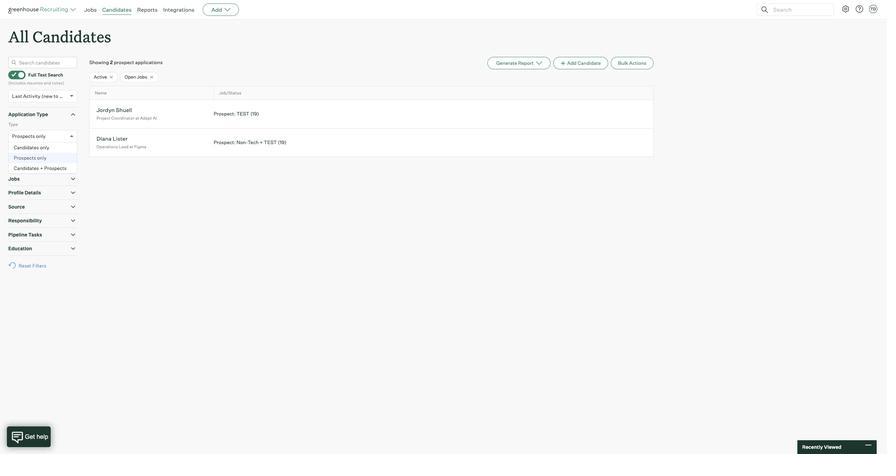 Task type: vqa. For each thing, say whether or not it's contained in the screenshot.
Candidates associated with Candidates
yes



Task type: describe. For each thing, give the bounding box(es) containing it.
lead
[[119, 144, 129, 149]]

adept
[[140, 115, 152, 121]]

jobs link
[[84, 6, 97, 13]]

pipeline
[[8, 232, 27, 237]]

coordinator
[[111, 115, 134, 121]]

td button
[[869, 5, 878, 13]]

add candidate
[[567, 60, 601, 66]]

candidates link
[[102, 6, 132, 13]]

profile details
[[8, 190, 41, 196]]

no
[[45, 160, 51, 166]]

generate report
[[496, 60, 534, 66]]

report
[[518, 60, 534, 66]]

td
[[871, 7, 876, 11]]

activity
[[23, 93, 40, 99]]

0 vertical spatial test
[[237, 111, 249, 117]]

old)
[[59, 93, 68, 99]]

on
[[39, 160, 44, 166]]

candidates
[[54, 148, 77, 154]]

1 horizontal spatial type
[[36, 111, 48, 117]]

source
[[8, 204, 25, 210]]

name
[[95, 90, 107, 95]]

bulk actions link
[[611, 57, 654, 69]]

reports
[[137, 6, 158, 13]]

search
[[48, 72, 63, 78]]

figma
[[134, 144, 146, 149]]

application type
[[8, 111, 48, 117]]

responsibility
[[8, 218, 42, 223]]

bulk actions
[[618, 60, 647, 66]]

reset filters
[[19, 263, 46, 268]]

showing 2 prospect applications
[[89, 59, 163, 65]]

candidate reports are now available! apply filters and select "view in app" element
[[488, 57, 551, 69]]

operations
[[97, 144, 118, 149]]

reset
[[19, 263, 31, 268]]

integrations link
[[163, 6, 195, 13]]

jobs left candidates link
[[84, 6, 97, 13]]

to
[[54, 93, 58, 99]]

0 horizontal spatial type
[[8, 122, 18, 127]]

text
[[37, 72, 47, 78]]

full
[[28, 72, 36, 78]]

showing
[[89, 59, 109, 65]]

reset filters button
[[8, 259, 50, 272]]

candidates for candidates + prospects
[[14, 165, 39, 171]]

all
[[8, 26, 29, 47]]

prospects only for bottommost prospects only option
[[14, 155, 46, 161]]

open jobs
[[125, 74, 147, 80]]

candidates for candidates
[[102, 6, 132, 13]]

candidates + prospects
[[14, 165, 67, 171]]

tech
[[248, 139, 259, 145]]

only inside option
[[40, 144, 49, 150]]

0 vertical spatial prospects only option
[[12, 133, 46, 139]]

add for add
[[211, 6, 222, 13]]

2
[[110, 59, 113, 65]]

non-
[[237, 139, 248, 145]]

Search text field
[[772, 5, 828, 15]]

candidate
[[578, 60, 601, 66]]

jordyn
[[97, 107, 115, 114]]

filters
[[32, 263, 46, 268]]

prospect: for lister
[[214, 139, 235, 145]]

prospect: non-tech + test (19)
[[214, 139, 286, 145]]

integrations
[[163, 6, 195, 13]]

shuell
[[116, 107, 132, 114]]

exclude migrated candidates
[[17, 148, 77, 154]]

add for add candidate
[[567, 60, 577, 66]]

candidates only
[[14, 144, 49, 150]]

lister
[[113, 135, 128, 142]]



Task type: locate. For each thing, give the bounding box(es) containing it.
generate
[[496, 60, 517, 66]]

td button
[[868, 3, 879, 14]]

applications
[[135, 59, 163, 65]]

1 vertical spatial only
[[40, 144, 49, 150]]

greenhouse recruiting image
[[8, 6, 70, 14]]

Search candidates field
[[8, 57, 77, 68]]

jordyn shuell project coordinator at adept ai
[[97, 107, 157, 121]]

only
[[36, 133, 46, 139], [40, 144, 49, 150], [37, 155, 46, 161]]

type element
[[8, 121, 77, 174]]

none field inside type element
[[9, 130, 16, 142]]

at inside diana lister operations lead at figma
[[129, 144, 133, 149]]

1 prospect: from the top
[[214, 111, 235, 117]]

last
[[12, 93, 22, 99]]

add
[[211, 6, 222, 13], [567, 60, 577, 66]]

1 vertical spatial (19)
[[278, 139, 286, 145]]

1 vertical spatial +
[[40, 165, 43, 171]]

add button
[[203, 3, 239, 16]]

prospects
[[12, 133, 35, 139], [14, 155, 36, 161], [17, 160, 38, 166], [44, 165, 67, 171]]

(includes
[[8, 80, 26, 86]]

viewed
[[824, 444, 842, 450]]

prospect: for shuell
[[214, 111, 235, 117]]

list box containing candidates only
[[9, 142, 77, 173]]

recently viewed
[[802, 444, 842, 450]]

education
[[8, 246, 32, 251]]

+ right tech
[[260, 139, 263, 145]]

last activity (new to old) option
[[12, 93, 68, 99]]

all candidates
[[8, 26, 111, 47]]

0 vertical spatial at
[[135, 115, 139, 121]]

recently
[[802, 444, 823, 450]]

1 horizontal spatial (19)
[[278, 139, 286, 145]]

actions
[[629, 60, 647, 66]]

checkmark image
[[11, 72, 17, 77]]

migrated
[[34, 148, 53, 154]]

generate report button
[[488, 57, 551, 69]]

1 vertical spatial type
[[8, 122, 18, 127]]

jobs up profile
[[8, 176, 20, 182]]

0 vertical spatial prospects only
[[12, 133, 46, 139]]

exclude
[[17, 148, 33, 154]]

at for lister
[[129, 144, 133, 149]]

at right lead
[[129, 144, 133, 149]]

ai
[[153, 115, 157, 121]]

2 prospect: from the top
[[214, 139, 235, 145]]

prospect: down job/status at left top
[[214, 111, 235, 117]]

(19) right tech
[[278, 139, 286, 145]]

type down "application"
[[8, 122, 18, 127]]

open
[[125, 74, 136, 80]]

(19) up tech
[[250, 111, 259, 117]]

candidates for candidates only
[[14, 144, 39, 150]]

list box inside type element
[[9, 142, 77, 173]]

prospects only inside option
[[14, 155, 46, 161]]

pipeline tasks
[[8, 232, 42, 237]]

0 vertical spatial add
[[211, 6, 222, 13]]

project
[[97, 115, 110, 121]]

active
[[94, 74, 107, 80]]

1 vertical spatial test
[[264, 139, 277, 145]]

2 vertical spatial only
[[37, 155, 46, 161]]

at inside jordyn shuell project coordinator at adept ai
[[135, 115, 139, 121]]

1 vertical spatial at
[[129, 144, 133, 149]]

0 vertical spatial type
[[36, 111, 48, 117]]

1 vertical spatial add
[[567, 60, 577, 66]]

1 horizontal spatial test
[[264, 139, 277, 145]]

(19)
[[250, 111, 259, 117], [278, 139, 286, 145]]

prospect:
[[214, 111, 235, 117], [214, 139, 235, 145]]

prospects only up candidates only
[[12, 133, 46, 139]]

1 horizontal spatial add
[[567, 60, 577, 66]]

add inside popup button
[[211, 6, 222, 13]]

prospects only option
[[12, 133, 46, 139], [9, 153, 77, 163]]

diana
[[97, 135, 111, 142]]

1 horizontal spatial at
[[135, 115, 139, 121]]

1 vertical spatial prospects only option
[[9, 153, 77, 163]]

prospects only for the topmost prospects only option
[[12, 133, 46, 139]]

1 horizontal spatial +
[[260, 139, 263, 145]]

candidates
[[102, 6, 132, 13], [32, 26, 111, 47], [14, 144, 39, 150], [14, 165, 39, 171]]

prospects inside option
[[44, 165, 67, 171]]

prospects only
[[12, 133, 46, 139], [14, 155, 46, 161]]

notes)
[[52, 80, 64, 86]]

0 horizontal spatial add
[[211, 6, 222, 13]]

profile
[[8, 190, 24, 196]]

add candidate link
[[553, 57, 608, 69]]

0 horizontal spatial test
[[237, 111, 249, 117]]

Prospects on No Jobs checkbox
[[10, 160, 14, 165]]

1 vertical spatial prospects only
[[14, 155, 46, 161]]

type
[[36, 111, 48, 117], [8, 122, 18, 127]]

0 vertical spatial +
[[260, 139, 263, 145]]

tasks
[[28, 232, 42, 237]]

diana lister link
[[97, 135, 128, 143]]

application
[[8, 111, 35, 117]]

(new
[[41, 93, 53, 99]]

candidates only option
[[9, 142, 77, 153]]

prospects on no jobs
[[17, 160, 62, 166]]

at for shuell
[[135, 115, 139, 121]]

details
[[25, 190, 41, 196]]

0 vertical spatial (19)
[[250, 111, 259, 117]]

test
[[237, 111, 249, 117], [264, 139, 277, 145]]

+ left no at the left top
[[40, 165, 43, 171]]

prospect: left non-
[[214, 139, 235, 145]]

0 horizontal spatial at
[[129, 144, 133, 149]]

resumes
[[27, 80, 43, 86]]

None field
[[9, 130, 16, 142]]

bulk
[[618, 60, 628, 66]]

last activity (new to old)
[[12, 93, 68, 99]]

test right tech
[[264, 139, 277, 145]]

candidates + prospects option
[[9, 163, 77, 173]]

at left adept
[[135, 115, 139, 121]]

job/status
[[219, 90, 241, 95]]

configure image
[[842, 5, 850, 13]]

0 vertical spatial prospect:
[[214, 111, 235, 117]]

prospects only down exclude
[[14, 155, 46, 161]]

jobs right open
[[137, 74, 147, 80]]

list box
[[9, 142, 77, 173]]

full text search (includes resumes and notes)
[[8, 72, 64, 86]]

0 vertical spatial only
[[36, 133, 46, 139]]

test down job/status at left top
[[237, 111, 249, 117]]

jobs
[[84, 6, 97, 13], [137, 74, 147, 80], [52, 160, 62, 166], [8, 176, 20, 182]]

0 horizontal spatial +
[[40, 165, 43, 171]]

Exclude migrated candidates checkbox
[[10, 148, 14, 153]]

+ inside option
[[40, 165, 43, 171]]

type down last activity (new to old)
[[36, 111, 48, 117]]

diana lister operations lead at figma
[[97, 135, 146, 149]]

1 vertical spatial prospect:
[[214, 139, 235, 145]]

reports link
[[137, 6, 158, 13]]

prospect: test (19)
[[214, 111, 259, 117]]

0 horizontal spatial (19)
[[250, 111, 259, 117]]

jordyn shuell link
[[97, 107, 132, 115]]

and
[[44, 80, 51, 86]]

+
[[260, 139, 263, 145], [40, 165, 43, 171]]

at
[[135, 115, 139, 121], [129, 144, 133, 149]]

jobs right no at the left top
[[52, 160, 62, 166]]

prospect
[[114, 59, 134, 65]]



